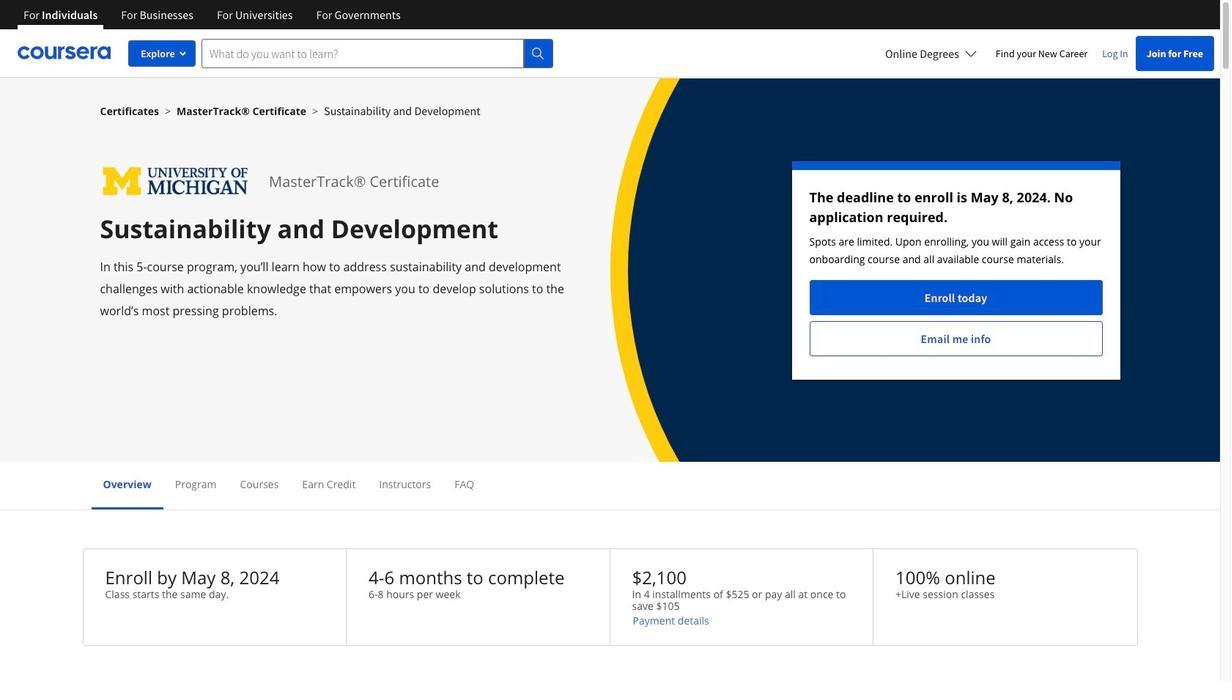 Task type: describe. For each thing, give the bounding box(es) containing it.
certificate menu element
[[91, 462, 1129, 510]]

coursera image
[[18, 41, 111, 65]]

What do you want to learn? text field
[[202, 38, 524, 68]]



Task type: locate. For each thing, give the bounding box(es) containing it.
university of michigan image
[[100, 161, 252, 202]]

None search field
[[202, 38, 554, 68]]

banner navigation
[[12, 0, 412, 40]]

status
[[792, 161, 1121, 380]]



Task type: vqa. For each thing, say whether or not it's contained in the screenshot.
or
no



